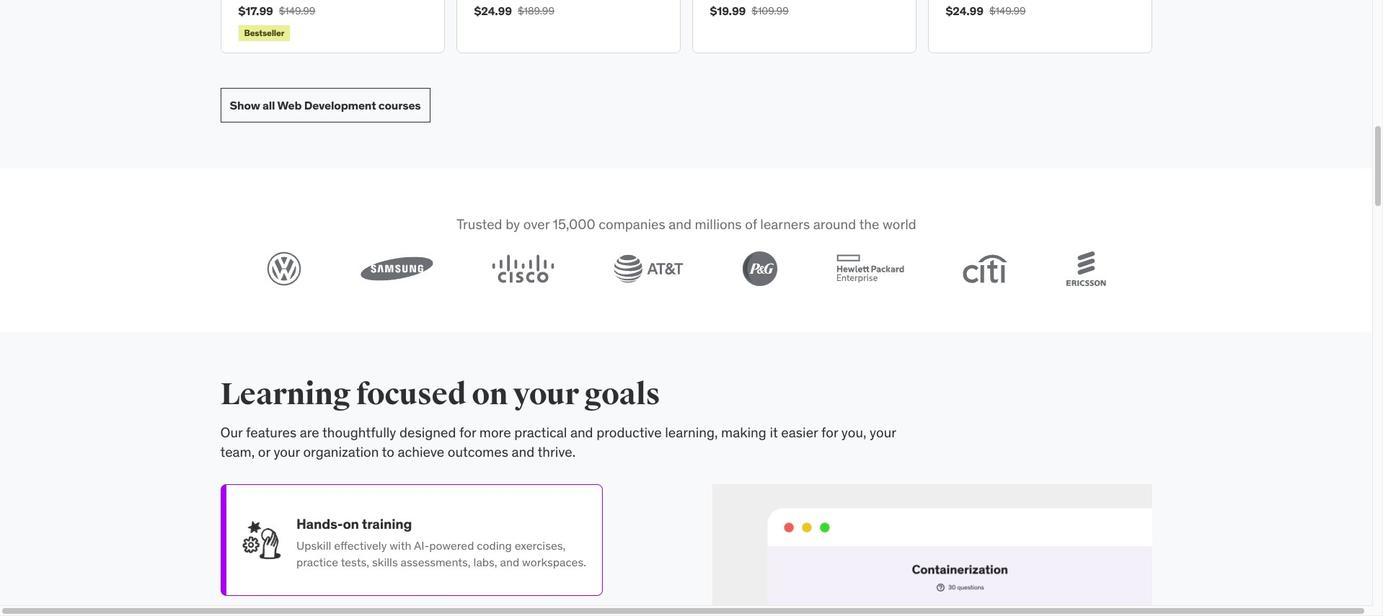 Task type: describe. For each thing, give the bounding box(es) containing it.
outcomes
[[448, 443, 508, 461]]

2 vertical spatial your
[[274, 443, 300, 461]]

learning focused on your goals tab list
[[220, 485, 603, 617]]

and inside hands-on training upskill effectively with ai-powered coding exercises, practice tests, skills assessments, labs, and workspaces.
[[500, 555, 519, 570]]

coding
[[477, 539, 512, 554]]

skills
[[372, 555, 398, 570]]

cisco logo image
[[492, 255, 555, 283]]

you,
[[842, 424, 867, 441]]

2 for from the left
[[822, 424, 838, 441]]

development
[[304, 98, 376, 112]]

volkswagen logo image
[[267, 252, 301, 286]]

designed
[[400, 424, 456, 441]]

making
[[721, 424, 767, 441]]

1 for from the left
[[459, 424, 476, 441]]

more
[[480, 424, 511, 441]]

the
[[859, 216, 879, 233]]

1 vertical spatial your
[[870, 424, 896, 441]]

show
[[230, 98, 260, 112]]

ericsson logo image
[[1066, 252, 1106, 286]]

learning,
[[665, 424, 718, 441]]

on inside hands-on training upskill effectively with ai-powered coding exercises, practice tests, skills assessments, labs, and workspaces.
[[343, 516, 359, 533]]

companies
[[599, 216, 665, 233]]

thrive.
[[538, 443, 576, 461]]

upskill
[[296, 539, 331, 554]]

by
[[505, 216, 520, 233]]

thoughtfully
[[322, 424, 396, 441]]

of
[[745, 216, 757, 233]]

easier
[[781, 424, 818, 441]]

millions
[[695, 216, 742, 233]]

samsung logo image
[[360, 257, 433, 281]]

or
[[258, 443, 270, 461]]

15,000
[[553, 216, 595, 233]]

0 vertical spatial your
[[513, 376, 579, 413]]

features
[[246, 424, 297, 441]]

show all web development courses
[[230, 98, 421, 112]]

web
[[277, 98, 302, 112]]

world
[[883, 216, 916, 233]]

our features are thoughtfully designed for more practical and productive learning, making it easier for you, your team, or your organization to achieve outcomes and thrive.
[[220, 424, 896, 461]]

organization
[[303, 443, 379, 461]]

hands-on training tab
[[220, 485, 603, 597]]

labs,
[[473, 555, 497, 570]]

trusted by over 15,000 companies and millions of learners around the world
[[456, 216, 916, 233]]

and left millions
[[669, 216, 691, 233]]

and up "thrive."
[[571, 424, 593, 441]]



Task type: vqa. For each thing, say whether or not it's contained in the screenshot.
Our
yes



Task type: locate. For each thing, give the bounding box(es) containing it.
learning
[[220, 376, 351, 413]]

workspaces.
[[522, 555, 586, 570]]

our
[[220, 424, 243, 441]]

hands-
[[296, 516, 343, 533]]

on
[[472, 376, 508, 413], [343, 516, 359, 533]]

0 horizontal spatial for
[[459, 424, 476, 441]]

around
[[813, 216, 856, 233]]

citi logo image
[[963, 255, 1008, 283]]

screenshot of the learner metrics interface image
[[712, 485, 1152, 617]]

practical
[[514, 424, 567, 441]]

for
[[459, 424, 476, 441], [822, 424, 838, 441]]

and
[[669, 216, 691, 233], [571, 424, 593, 441], [512, 443, 535, 461], [500, 555, 519, 570]]

learning focused on your goals
[[220, 376, 660, 413]]

and down practical
[[512, 443, 535, 461]]

for left you,
[[822, 424, 838, 441]]

to
[[382, 443, 395, 461]]

effectively
[[334, 539, 386, 554]]

powered
[[429, 539, 474, 554]]

2 horizontal spatial your
[[870, 424, 896, 441]]

your right or
[[274, 443, 300, 461]]

0 horizontal spatial on
[[343, 516, 359, 533]]

tab
[[220, 608, 603, 617]]

1 horizontal spatial for
[[822, 424, 838, 441]]

over
[[523, 216, 549, 233]]

your
[[513, 376, 579, 413], [870, 424, 896, 441], [274, 443, 300, 461]]

focused
[[356, 376, 466, 413]]

practice
[[296, 555, 338, 570]]

for up outcomes
[[459, 424, 476, 441]]

on up more
[[472, 376, 508, 413]]

att&t logo image
[[614, 255, 684, 283]]

are
[[300, 424, 319, 441]]

and down the coding
[[500, 555, 519, 570]]

it
[[770, 424, 778, 441]]

your up practical
[[513, 376, 579, 413]]

exercises,
[[514, 539, 565, 554]]

ai-
[[414, 539, 429, 554]]

0 vertical spatial on
[[472, 376, 508, 413]]

hewlett packard enterprise logo image
[[836, 255, 904, 283]]

your right you,
[[870, 424, 896, 441]]

with
[[389, 539, 411, 554]]

productive
[[597, 424, 662, 441]]

0 horizontal spatial your
[[274, 443, 300, 461]]

show all web development courses link
[[220, 88, 430, 123]]

trusted
[[456, 216, 502, 233]]

team,
[[220, 443, 255, 461]]

1 vertical spatial on
[[343, 516, 359, 533]]

tests,
[[341, 555, 369, 570]]

courses
[[379, 98, 421, 112]]

training
[[362, 516, 412, 533]]

achieve
[[398, 443, 445, 461]]

learners
[[760, 216, 810, 233]]

all
[[263, 98, 275, 112]]

assessments,
[[400, 555, 470, 570]]

1 horizontal spatial on
[[472, 376, 508, 413]]

on up the 'effectively'
[[343, 516, 359, 533]]

goals
[[584, 376, 660, 413]]

procter & gamble logo image
[[742, 252, 777, 286]]

hands-on training upskill effectively with ai-powered coding exercises, practice tests, skills assessments, labs, and workspaces.
[[296, 516, 586, 570]]

1 horizontal spatial your
[[513, 376, 579, 413]]



